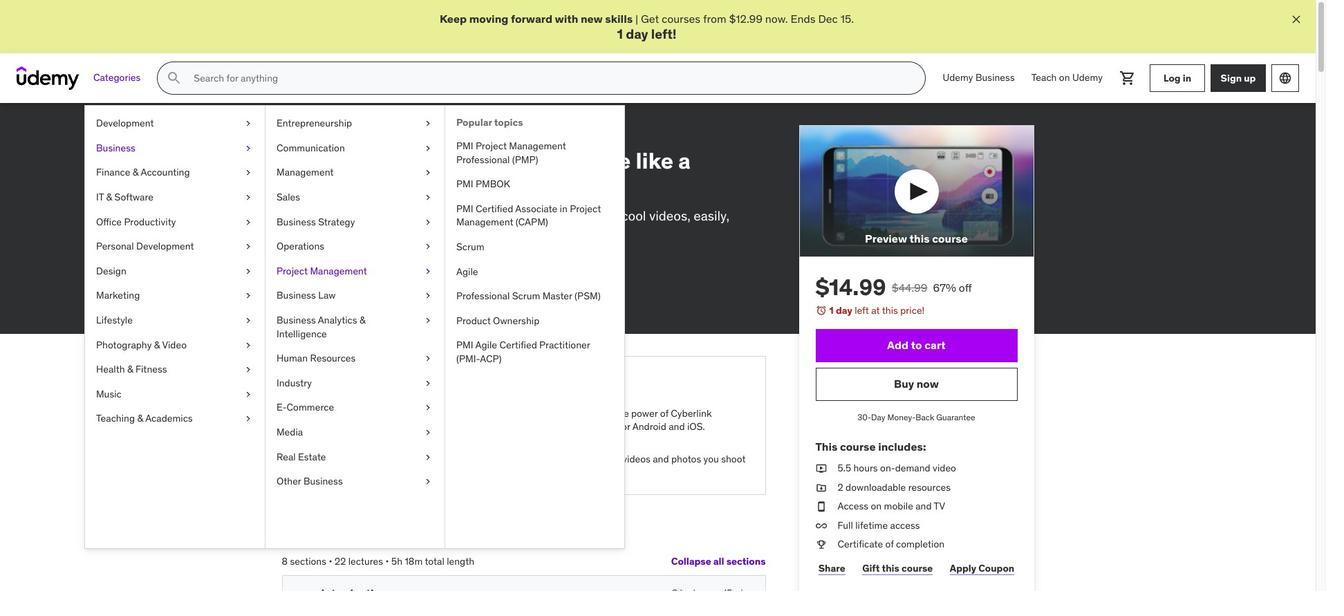 Task type: describe. For each thing, give the bounding box(es) containing it.
shoot inside how to edit the videos and photos you shoot on your phone.
[[722, 453, 746, 466]]

|
[[636, 12, 639, 26]]

cool
[[622, 207, 646, 224]]

management inside pmi project management professional (pmp)
[[509, 140, 566, 152]]

english for english
[[417, 293, 449, 305]]

to for how to make photos and videos you shoot on your phone into a professional masterpiece.
[[343, 407, 352, 420]]

xsmall image inside management link
[[423, 166, 434, 180]]

business analytics & intelligence link
[[266, 308, 445, 347]]

management inside management link
[[277, 166, 334, 179]]

power
[[632, 407, 658, 420]]

how to make photos and videos you shoot on your phone into a professional masterpiece.
[[321, 407, 503, 447]]

and inside how to make photos and videos you shoot on your phone into a professional masterpiece.
[[412, 407, 429, 420]]

this
[[816, 440, 838, 454]]

sign up link
[[1211, 64, 1267, 92]]

log
[[1164, 72, 1181, 84]]

1 vertical spatial course
[[840, 440, 876, 454]]

masterpiece.
[[321, 434, 377, 447]]

moving
[[470, 12, 509, 26]]

& right teaching
[[137, 413, 143, 425]]

editing
[[501, 125, 535, 137]]

android inside how to utilize the power of cyberlink powerdirector for android and ios.
[[633, 421, 667, 433]]

design inside the design link
[[96, 265, 126, 277]]

xsmall image for lifestyle
[[243, 314, 254, 328]]

xsmall image inside media 'link'
[[423, 426, 434, 440]]

maxwell
[[368, 274, 403, 286]]

ratings)
[[365, 255, 397, 267]]

on up 161 in the left of the page
[[403, 226, 417, 242]]

english [auto]
[[477, 293, 537, 305]]

1 horizontal spatial video
[[933, 462, 957, 475]]

associate
[[516, 203, 558, 215]]

ownership
[[493, 315, 540, 327]]

0 horizontal spatial photography
[[96, 339, 152, 351]]

0 vertical spatial in
[[1183, 72, 1192, 84]]

you'll
[[345, 372, 387, 393]]

and up (15
[[329, 226, 351, 242]]

a inside "how to edit videos on your phone like a professional use cyberlink powerdirector for android and ios to make cool videos, easily, quickly, and cheaply on phones and tablets"
[[679, 147, 691, 175]]

intelligence
[[277, 328, 327, 340]]

how for on
[[554, 453, 574, 466]]

to for how to utilize the power of cyberlink powerdirector for android and ios.
[[576, 407, 585, 420]]

business law link
[[266, 284, 445, 308]]

0 vertical spatial scrum
[[457, 241, 485, 253]]

project inside pmi certified associate in project management (capm)
[[570, 203, 601, 215]]

course for preview this course
[[933, 232, 968, 246]]

like
[[636, 147, 674, 175]]

2 professional from the top
[[457, 290, 510, 302]]

other for other business
[[277, 475, 301, 488]]

and left ios
[[522, 207, 544, 224]]

pmi pmbok
[[457, 178, 511, 190]]

xsmall image inside health & fitness link
[[243, 363, 254, 377]]

lifestyle
[[96, 314, 133, 326]]

1 vertical spatial day
[[836, 305, 853, 317]]

timothy
[[331, 274, 366, 286]]

udemy inside 'link'
[[1073, 72, 1103, 84]]

business for business law
[[277, 289, 316, 302]]

alarm image
[[816, 305, 827, 316]]

(15
[[350, 255, 362, 267]]

pmi certified associate in project management (capm) link
[[446, 197, 625, 235]]

1 inside keep moving forward with new skills | get courses from $12.99 now. ends dec 15. 1 day left!
[[617, 26, 623, 42]]

personal development
[[96, 240, 194, 253]]

submit search image
[[166, 70, 183, 87]]

xsmall image inside human resources link
[[423, 352, 434, 366]]

finance
[[96, 166, 130, 179]]

xsmall image inside e-commerce link
[[423, 401, 434, 415]]

pmi for pmi pmbok
[[457, 178, 474, 190]]

business for business analytics & intelligence
[[277, 314, 316, 326]]

next
[[428, 467, 447, 479]]

you inside how to make photos and videos you shoot on your phone into a professional masterpiece.
[[461, 407, 477, 420]]

by
[[319, 274, 329, 286]]

1 vertical spatial photography & video link
[[85, 333, 265, 358]]

1 sections from the left
[[290, 555, 327, 568]]

[auto]
[[511, 293, 537, 305]]

1/2022
[[358, 293, 389, 305]]

completion
[[897, 538, 945, 551]]

xsmall image for design
[[243, 265, 254, 278]]

30-day money-back guarantee
[[858, 412, 976, 423]]

1 horizontal spatial of
[[886, 538, 894, 551]]

and left tablets
[[467, 226, 489, 242]]

to right ios
[[571, 207, 583, 224]]

1 vertical spatial photography & video
[[96, 339, 187, 351]]

xsmall image for other business
[[423, 475, 434, 489]]

how for professional
[[282, 147, 329, 175]]

course for gift this course
[[902, 562, 933, 575]]

1 horizontal spatial photography & video
[[282, 125, 378, 137]]

you inside how to edit the videos and photos you shoot on your phone.
[[704, 453, 719, 466]]

pmi for pmi agile certified practitioner (pmi-acp)
[[457, 339, 474, 352]]

what you'll learn
[[299, 372, 431, 393]]

sign up
[[1221, 72, 1257, 84]]

phones
[[421, 226, 464, 242]]

tablets
[[492, 226, 533, 242]]

30-
[[858, 412, 872, 423]]

shopping cart with 0 items image
[[1120, 70, 1137, 87]]

music link
[[85, 382, 265, 407]]

teaching & academics
[[96, 413, 193, 425]]

take
[[457, 453, 476, 466]]

videos inside how to edit the videos and photos you shoot on your phone.
[[623, 453, 651, 466]]

will
[[420, 453, 434, 466]]

left
[[855, 305, 870, 317]]

it & software link
[[85, 185, 265, 210]]

new
[[581, 12, 603, 26]]

cyberlink inside how to utilize the power of cyberlink powerdirector for android and ios.
[[671, 407, 712, 420]]

on down downloadable
[[871, 500, 882, 513]]

easily,
[[694, 207, 730, 224]]

teach on udemy
[[1032, 72, 1103, 84]]

your inside how to edit the videos and photos you shoot on your phone.
[[568, 467, 586, 479]]

business for business strategy
[[277, 216, 316, 228]]

the for edit
[[606, 453, 620, 466]]

money-
[[888, 412, 916, 423]]

agile link
[[446, 260, 625, 284]]

(psm)
[[575, 290, 601, 302]]

& right 'it'
[[106, 191, 112, 203]]

day inside keep moving forward with new skills | get courses from $12.99 now. ends dec 15. 1 day left!
[[626, 26, 649, 42]]

and inside how to edit the videos and photos you shoot on your phone.
[[653, 453, 669, 466]]

0 vertical spatial photography
[[282, 125, 342, 137]]

product ownership
[[457, 315, 540, 327]]

acp)
[[480, 353, 502, 365]]

video design link
[[395, 123, 456, 140]]

phone inside how to make photos and videos you shoot on your phone into a professional masterpiece.
[[355, 421, 383, 433]]

back
[[916, 412, 935, 423]]

add to cart button
[[816, 329, 1018, 363]]

for inside "how to edit videos on your phone like a professional use cyberlink powerdirector for android and ios to make cool videos, easily, quickly, and cheaply on phones and tablets"
[[454, 207, 470, 224]]

xsmall image for business
[[243, 142, 254, 155]]

xsmall image for business analytics & intelligence
[[423, 314, 434, 328]]

level.
[[450, 467, 472, 479]]

health & fitness
[[96, 363, 167, 376]]

Search for anything text field
[[191, 67, 909, 90]]

teaching
[[96, 413, 135, 425]]

& right finance
[[133, 166, 139, 179]]

xsmall image inside the 'finance & accounting' link
[[243, 166, 254, 180]]

small image
[[299, 588, 313, 591]]

of inside how to utilize the power of cyberlink powerdirector for android and ios.
[[660, 407, 669, 420]]

management inside project management link
[[310, 265, 367, 277]]

on up the pmbok
[[482, 147, 509, 175]]

popular
[[457, 116, 492, 129]]

xsmall image for music
[[243, 388, 254, 401]]

get
[[641, 12, 659, 26]]

cyberlink inside "how to edit videos on your phone like a professional use cyberlink powerdirector for android and ios to make cool videos, easily, quickly, and cheaply on phones and tablets"
[[308, 207, 363, 224]]

to for how to edit videos on your phone like a professional use cyberlink powerdirector for android and ios to make cool videos, easily, quickly, and cheaply on phones and tablets
[[334, 147, 356, 175]]

marketing
[[96, 289, 140, 302]]

full lifetime access
[[838, 519, 921, 532]]

a inside how to make photos and videos you shoot on your phone into a professional masterpiece.
[[404, 421, 409, 433]]

on-
[[881, 462, 896, 475]]

communication link
[[266, 136, 445, 161]]

sales link
[[266, 185, 445, 210]]

media link
[[266, 421, 445, 445]]

analytics
[[318, 314, 357, 326]]

pmi project management professional (pmp)
[[457, 140, 566, 166]]

human
[[277, 352, 308, 365]]

pmi for pmi project management professional (pmp)
[[457, 140, 474, 152]]

project management
[[277, 265, 367, 277]]

e-commerce
[[277, 401, 334, 414]]

professional inside how to make photos and videos you shoot on your phone into a professional masterpiece.
[[411, 421, 464, 433]]

close image
[[1290, 12, 1304, 26]]

15.
[[841, 12, 854, 26]]

office productivity
[[96, 216, 176, 228]]

4.6
[[282, 255, 297, 267]]

xsmall image inside business strategy link
[[423, 216, 434, 229]]

certified inside pmi agile certified practitioner (pmi-acp)
[[500, 339, 537, 352]]

length
[[447, 555, 475, 568]]

how to edit videos on your phone like a professional use cyberlink powerdirector for android and ios to make cool videos, easily, quickly, and cheaply on phones and tablets
[[282, 147, 730, 242]]

udemy business link
[[935, 62, 1024, 95]]

e-
[[277, 401, 287, 414]]

entrepreneurship link
[[266, 112, 445, 136]]

agile inside agile link
[[457, 265, 478, 278]]

photos inside how to edit the videos and photos you shoot on your phone.
[[672, 453, 702, 466]]

day
[[872, 412, 886, 423]]

teaching & academics link
[[85, 407, 265, 432]]

project management element
[[445, 106, 625, 549]]

$14.99
[[816, 274, 887, 302]]



Task type: vqa. For each thing, say whether or not it's contained in the screenshot.
The English corresponding to English
yes



Task type: locate. For each thing, give the bounding box(es) containing it.
1 down skills
[[617, 26, 623, 42]]

1 right alarm image
[[830, 305, 834, 317]]

sections
[[290, 555, 327, 568], [727, 555, 766, 568]]

1 horizontal spatial for
[[619, 421, 631, 433]]

android up tablets
[[473, 207, 519, 224]]

sections right the all
[[727, 555, 766, 568]]

to up sales link
[[334, 147, 356, 175]]

and down how to utilize the power of cyberlink powerdirector for android and ios.
[[653, 453, 669, 466]]

0 vertical spatial this
[[910, 232, 930, 246]]

2 sections from the left
[[727, 555, 766, 568]]

0 horizontal spatial project
[[277, 265, 308, 277]]

and inside how to utilize the power of cyberlink powerdirector for android and ios.
[[669, 421, 685, 433]]

phone left like
[[565, 147, 631, 175]]

pmi for pmi certified associate in project management (capm)
[[457, 203, 474, 215]]

xsmall image inside business analytics & intelligence 'link'
[[423, 314, 434, 328]]

of right power
[[660, 407, 669, 420]]

business inside "link"
[[304, 475, 343, 488]]

you up take at the bottom left of the page
[[461, 407, 477, 420]]

videos down how to utilize the power of cyberlink powerdirector for android and ios.
[[623, 453, 651, 466]]

xsmall image inside project management link
[[423, 265, 434, 278]]

professional inside pmi project management professional (pmp)
[[457, 153, 510, 166]]

add to cart
[[888, 339, 946, 352]]

photos inside how to make photos and videos you shoot on your phone into a professional masterpiece.
[[380, 407, 410, 420]]

photos
[[380, 407, 410, 420], [672, 453, 702, 466]]

1 vertical spatial shoot
[[722, 453, 746, 466]]

design
[[424, 125, 456, 137], [96, 265, 126, 277]]

1 • from the left
[[329, 555, 332, 568]]

your down editing
[[514, 147, 560, 175]]

1 horizontal spatial 1
[[830, 305, 834, 317]]

0 vertical spatial agile
[[457, 265, 478, 278]]

0 horizontal spatial in
[[560, 203, 568, 215]]

powerdirector
[[367, 207, 451, 224], [554, 421, 616, 433]]

the inside how to edit the videos and photos you shoot on your phone.
[[606, 453, 620, 466]]

course inside button
[[933, 232, 968, 246]]

2 downloadable resources
[[838, 481, 951, 494]]

xsmall image inside sales link
[[423, 191, 434, 204]]

keep
[[440, 12, 467, 26]]

2 vertical spatial videos
[[623, 453, 651, 466]]

edit
[[361, 147, 403, 175], [587, 453, 604, 466]]

phone down e-commerce link
[[355, 421, 383, 433]]

0 horizontal spatial scrum
[[457, 241, 485, 253]]

photography & video link up fitness
[[85, 333, 265, 358]]

your inside "how to edit videos on your phone like a professional use cyberlink powerdirector for android and ios to make cool videos, easily, quickly, and cheaply on phones and tablets"
[[514, 147, 560, 175]]

to inside how to edit the videos and photos you shoot on your phone.
[[576, 453, 585, 466]]

powerdirector inside how to utilize the power of cyberlink powerdirector for android and ios.
[[554, 421, 616, 433]]

xsmall image for entrepreneurship
[[423, 117, 434, 131]]

videos inside "how to edit videos on your phone like a professional use cyberlink powerdirector for android and ios to make cool videos, easily, quickly, and cheaply on phones and tablets"
[[408, 147, 477, 175]]

1 horizontal spatial a
[[679, 147, 691, 175]]

0 horizontal spatial edit
[[361, 147, 403, 175]]

1 vertical spatial in
[[560, 203, 568, 215]]

0 horizontal spatial phone
[[355, 421, 383, 433]]

resources
[[909, 481, 951, 494]]

that
[[400, 453, 418, 466]]

business up operations
[[277, 216, 316, 228]]

estate
[[298, 451, 326, 463]]

• left the 5h 18m
[[386, 555, 389, 568]]

gift this course link
[[860, 555, 936, 582]]

make inside "how to edit videos on your phone like a professional use cyberlink powerdirector for android and ios to make cool videos, easily, quickly, and cheaply on phones and tablets"
[[586, 207, 619, 224]]

1 horizontal spatial project
[[476, 140, 507, 152]]

1 vertical spatial this
[[883, 305, 899, 317]]

professional
[[282, 173, 413, 202], [411, 421, 464, 433]]

0 vertical spatial cyberlink
[[308, 207, 363, 224]]

phone.
[[589, 467, 618, 479]]

personal development link
[[85, 235, 265, 259]]

photography & video link up communication
[[282, 123, 378, 140]]

business
[[976, 72, 1015, 84], [96, 142, 135, 154], [277, 216, 316, 228], [277, 289, 316, 302], [277, 314, 316, 326], [304, 475, 343, 488]]

0 horizontal spatial design
[[96, 265, 126, 277]]

0 vertical spatial photography & video link
[[282, 123, 378, 140]]

video up 'resources'
[[933, 462, 957, 475]]

0 horizontal spatial day
[[626, 26, 649, 42]]

design inside video design link
[[424, 125, 456, 137]]

in inside pmi certified associate in project management (capm)
[[560, 203, 568, 215]]

log in
[[1164, 72, 1192, 84]]

up
[[1245, 72, 1257, 84]]

1 vertical spatial powerdirector
[[554, 421, 616, 433]]

for up how to edit the videos and photos you shoot on your phone.
[[619, 421, 631, 433]]

1 horizontal spatial android
[[633, 421, 667, 433]]

1 vertical spatial design
[[96, 265, 126, 277]]

other business link
[[266, 470, 445, 494]]

development down 'office productivity' link
[[136, 240, 194, 253]]

total
[[425, 555, 445, 568]]

project down video editing at top
[[476, 140, 507, 152]]

agile up closed captions image
[[457, 265, 478, 278]]

pmi up (pmi-
[[457, 339, 474, 352]]

in right "log"
[[1183, 72, 1192, 84]]

0 vertical spatial edit
[[361, 147, 403, 175]]

8
[[282, 555, 288, 568]]

2 vertical spatial this
[[882, 562, 900, 575]]

professional up help in the left bottom of the page
[[411, 421, 464, 433]]

make up media 'link'
[[354, 407, 378, 420]]

edit for the
[[587, 453, 604, 466]]

0 vertical spatial powerdirector
[[367, 207, 451, 224]]

powerdirector down "utilize"
[[554, 421, 616, 433]]

0 vertical spatial certified
[[476, 203, 513, 215]]

personal
[[96, 240, 134, 253]]

0 vertical spatial day
[[626, 26, 649, 42]]

0 vertical spatial photography & video
[[282, 125, 378, 137]]

video inside 'other useful apps that will help take your video productions to the next level.'
[[321, 467, 345, 479]]

1 horizontal spatial photography & video link
[[282, 123, 378, 140]]

closed captions image
[[460, 294, 471, 305]]

certificate
[[838, 538, 884, 551]]

0 vertical spatial development
[[96, 117, 154, 129]]

0 horizontal spatial •
[[329, 555, 332, 568]]

english left closed captions image
[[417, 293, 449, 305]]

1 english from the left
[[417, 293, 449, 305]]

design left popular
[[424, 125, 456, 137]]

1 vertical spatial certified
[[500, 339, 537, 352]]

created by timothy maxwell
[[282, 274, 403, 286]]

phone
[[565, 147, 631, 175], [355, 421, 383, 433]]

professional inside "how to edit videos on your phone like a professional use cyberlink powerdirector for android and ios to make cool videos, easily, quickly, and cheaply on phones and tablets"
[[282, 173, 413, 202]]

0 vertical spatial the
[[615, 407, 629, 420]]

cyberlink up quickly,
[[308, 207, 363, 224]]

course up '67%'
[[933, 232, 968, 246]]

the up phone.
[[606, 453, 620, 466]]

1 horizontal spatial cyberlink
[[671, 407, 712, 420]]

pmi certified associate in project management (capm)
[[457, 203, 601, 229]]

product
[[457, 315, 491, 327]]

how inside how to make photos and videos you shoot on your phone into a professional masterpiece.
[[321, 407, 341, 420]]

1 horizontal spatial english
[[477, 293, 509, 305]]

business up finance
[[96, 142, 135, 154]]

other for other useful apps that will help take your video productions to the next level.
[[321, 453, 346, 466]]

photography & video link
[[282, 123, 378, 140], [85, 333, 265, 358]]

0 horizontal spatial make
[[354, 407, 378, 420]]

powerdirector up cheaply
[[367, 207, 451, 224]]

video
[[933, 462, 957, 475], [321, 467, 345, 479]]

certified inside pmi certified associate in project management (capm)
[[476, 203, 513, 215]]

1 horizontal spatial photography
[[282, 125, 342, 137]]

xsmall image for personal development
[[243, 240, 254, 254]]

xsmall image inside teaching & academics link
[[243, 413, 254, 426]]

on left phone.
[[554, 467, 565, 479]]

udemy image
[[17, 67, 80, 90]]

day down |
[[626, 26, 649, 42]]

project inside pmi project management professional (pmp)
[[476, 140, 507, 152]]

0 horizontal spatial cyberlink
[[308, 207, 363, 224]]

and down the learn
[[412, 407, 429, 420]]

to up media 'link'
[[343, 407, 352, 420]]

other
[[321, 453, 346, 466], [277, 475, 301, 488]]

this course includes:
[[816, 440, 927, 454]]

xsmall image
[[459, 126, 470, 137], [423, 142, 434, 155], [243, 166, 254, 180], [423, 166, 434, 180], [243, 191, 254, 204], [423, 191, 434, 204], [243, 216, 254, 229], [423, 216, 434, 229], [282, 294, 293, 305], [243, 339, 254, 352], [423, 352, 434, 366], [243, 363, 254, 377], [423, 377, 434, 390], [423, 401, 434, 415], [299, 407, 310, 421], [423, 426, 434, 440], [423, 451, 434, 464], [816, 462, 827, 476], [816, 481, 827, 495], [816, 500, 827, 514], [816, 519, 827, 533], [816, 538, 827, 552]]

xsmall image inside 'office productivity' link
[[243, 216, 254, 229]]

edit inside "how to edit videos on your phone like a professional use cyberlink powerdirector for android and ios to make cool videos, easily, quickly, and cheaply on phones and tablets"
[[361, 147, 403, 175]]

edit for videos
[[361, 147, 403, 175]]

0 vertical spatial of
[[660, 407, 669, 420]]

this right preview
[[910, 232, 930, 246]]

xsmall image inside operations link
[[423, 240, 434, 254]]

xsmall image for project management
[[423, 265, 434, 278]]

how to edit the videos and photos you shoot on your phone.
[[554, 453, 746, 479]]

2 english from the left
[[477, 293, 509, 305]]

health
[[96, 363, 125, 376]]

1 vertical spatial cyberlink
[[671, 407, 712, 420]]

0 horizontal spatial english
[[417, 293, 449, 305]]

$44.99
[[892, 281, 928, 295]]

1 vertical spatial photography
[[96, 339, 152, 351]]

video editing
[[473, 125, 535, 137]]

project inside project management link
[[277, 265, 308, 277]]

access
[[838, 500, 869, 513]]

the for utilize
[[615, 407, 629, 420]]

0 vertical spatial 1
[[617, 26, 623, 42]]

pmi down pmi pmbok
[[457, 203, 474, 215]]

professional up business strategy link
[[282, 173, 413, 202]]

development link
[[85, 112, 265, 136]]

phone inside "how to edit videos on your phone like a professional use cyberlink powerdirector for android and ios to make cool videos, easily, quickly, and cheaply on phones and tablets"
[[565, 147, 631, 175]]

(pmp)
[[512, 153, 538, 166]]

xsmall image inside "industry" link
[[423, 377, 434, 390]]

other down real
[[277, 475, 301, 488]]

xsmall image inside the music link
[[243, 388, 254, 401]]

business for business
[[96, 142, 135, 154]]

now.
[[766, 12, 788, 26]]

make left cool on the top of the page
[[586, 207, 619, 224]]

for up phones
[[454, 207, 470, 224]]

forward
[[511, 12, 553, 26]]

1 horizontal spatial other
[[321, 453, 346, 466]]

3 pmi from the top
[[457, 203, 474, 215]]

0 horizontal spatial of
[[660, 407, 669, 420]]

1 horizontal spatial design
[[424, 125, 456, 137]]

development down categories dropdown button
[[96, 117, 154, 129]]

you
[[461, 407, 477, 420], [704, 453, 719, 466]]

management inside pmi certified associate in project management (capm)
[[457, 216, 514, 229]]

design link
[[85, 259, 265, 284]]

on inside 'link'
[[1060, 72, 1071, 84]]

marketing link
[[85, 284, 265, 308]]

0 horizontal spatial android
[[473, 207, 519, 224]]

english for english [auto]
[[477, 293, 509, 305]]

video editing link
[[473, 123, 535, 140]]

certified down ownership
[[500, 339, 537, 352]]

professional up product
[[457, 290, 510, 302]]

xsmall image for operations
[[423, 240, 434, 254]]

1 vertical spatial phone
[[355, 421, 383, 433]]

0 horizontal spatial photography & video link
[[85, 333, 265, 358]]

management link
[[266, 161, 445, 185]]

you down ios.
[[704, 453, 719, 466]]

business down the created at the top of page
[[277, 289, 316, 302]]

1 vertical spatial project
[[570, 203, 601, 215]]

android down power
[[633, 421, 667, 433]]

xsmall image inside business law link
[[423, 289, 434, 303]]

this right gift
[[882, 562, 900, 575]]

photos up into
[[380, 407, 410, 420]]

strategy
[[318, 216, 355, 228]]

other inside 'other useful apps that will help take your video productions to the next level.'
[[321, 453, 346, 466]]

xsmall image
[[243, 117, 254, 131], [423, 117, 434, 131], [243, 142, 254, 155], [243, 240, 254, 254], [423, 240, 434, 254], [243, 265, 254, 278], [423, 265, 434, 278], [243, 289, 254, 303], [423, 289, 434, 303], [243, 314, 254, 328], [423, 314, 434, 328], [243, 388, 254, 401], [243, 413, 254, 426], [299, 453, 310, 467], [423, 475, 434, 489]]

1 vertical spatial the
[[606, 453, 620, 466]]

share
[[819, 562, 846, 575]]

to for how to edit the videos and photos you shoot on your phone.
[[576, 453, 585, 466]]

videos inside how to make photos and videos you shoot on your phone into a professional masterpiece.
[[431, 407, 459, 420]]

0 horizontal spatial you
[[461, 407, 477, 420]]

1
[[617, 26, 623, 42], [830, 305, 834, 317]]

8 sections • 22 lectures • 5h 18m total length
[[282, 555, 475, 568]]

powerdirector inside "how to edit videos on your phone like a professional use cyberlink powerdirector for android and ios to make cool videos, easily, quickly, and cheaply on phones and tablets"
[[367, 207, 451, 224]]

1 udemy from the left
[[943, 72, 974, 84]]

human resources
[[277, 352, 356, 365]]

how inside how to edit the videos and photos you shoot on your phone.
[[554, 453, 574, 466]]

1 vertical spatial android
[[633, 421, 667, 433]]

1 horizontal spatial day
[[836, 305, 853, 317]]

dec
[[819, 12, 838, 26]]

sections inside collapse all sections dropdown button
[[727, 555, 766, 568]]

4 pmi from the top
[[457, 339, 474, 352]]

choose a language image
[[1279, 71, 1293, 85]]

fitness
[[136, 363, 167, 376]]

xsmall image inside it & software link
[[243, 191, 254, 204]]

0 horizontal spatial sections
[[290, 555, 327, 568]]

scrum left tablets
[[457, 241, 485, 253]]

xsmall image inside other business "link"
[[423, 475, 434, 489]]

scrum down agile link
[[512, 290, 541, 302]]

2 • from the left
[[386, 555, 389, 568]]

1 horizontal spatial sections
[[727, 555, 766, 568]]

0 vertical spatial photos
[[380, 407, 410, 420]]

xsmall image inside personal development link
[[243, 240, 254, 254]]

how for your
[[321, 407, 341, 420]]

& up fitness
[[154, 339, 160, 351]]

on right teach
[[1060, 72, 1071, 84]]

(15 ratings)
[[350, 255, 397, 267]]

other useful apps that will help take your video productions to the next level.
[[321, 453, 497, 479]]

1 vertical spatial make
[[354, 407, 378, 420]]

the right "utilize"
[[615, 407, 629, 420]]

tv
[[934, 500, 946, 513]]

0 vertical spatial make
[[586, 207, 619, 224]]

1 vertical spatial you
[[704, 453, 719, 466]]

the inside how to utilize the power of cyberlink powerdirector for android and ios.
[[615, 407, 629, 420]]

2 vertical spatial course
[[902, 562, 933, 575]]

your inside 'other useful apps that will help take your video productions to the next level.'
[[479, 453, 497, 466]]

1 professional from the top
[[457, 153, 510, 166]]

2 horizontal spatial project
[[570, 203, 601, 215]]

academics
[[145, 413, 193, 425]]

lifetime
[[856, 519, 888, 532]]

how inside "how to edit videos on your phone like a professional use cyberlink powerdirector for android and ios to make cool videos, easily, quickly, and cheaply on phones and tablets"
[[282, 147, 329, 175]]

this inside button
[[910, 232, 930, 246]]

demand
[[896, 462, 931, 475]]

office productivity link
[[85, 210, 265, 235]]

shoot inside how to make photos and videos you shoot on your phone into a professional masterpiece.
[[479, 407, 503, 420]]

2 vertical spatial project
[[277, 265, 308, 277]]

on inside how to edit the videos and photos you shoot on your phone.
[[554, 467, 565, 479]]

5.5 hours on-demand video
[[838, 462, 957, 475]]

edit up sales link
[[361, 147, 403, 175]]

0 vertical spatial design
[[424, 125, 456, 137]]

1 vertical spatial for
[[619, 421, 631, 433]]

professional up pmi pmbok
[[457, 153, 510, 166]]

0 vertical spatial shoot
[[479, 407, 503, 420]]

and left ios.
[[669, 421, 685, 433]]

& down 1/2022
[[360, 314, 366, 326]]

edit inside how to edit the videos and photos you shoot on your phone.
[[587, 453, 604, 466]]

1 pmi from the top
[[457, 140, 474, 152]]

1 horizontal spatial powerdirector
[[554, 421, 616, 433]]

1 horizontal spatial you
[[704, 453, 719, 466]]

to for add to cart
[[912, 339, 923, 352]]

• left 22
[[329, 555, 332, 568]]

xsmall image inside 'real estate' "link"
[[423, 451, 434, 464]]

to left "utilize"
[[576, 407, 585, 420]]

videos down video design link
[[408, 147, 477, 175]]

0 horizontal spatial other
[[277, 475, 301, 488]]

0 horizontal spatial a
[[404, 421, 409, 433]]

0 horizontal spatial 1
[[617, 26, 623, 42]]

1 vertical spatial 1
[[830, 305, 834, 317]]

a right like
[[679, 147, 691, 175]]

english up product ownership
[[477, 293, 509, 305]]

this right at
[[883, 305, 899, 317]]

& right 'health'
[[127, 363, 133, 376]]

apply coupon
[[950, 562, 1015, 575]]

for inside how to utilize the power of cyberlink powerdirector for android and ios.
[[619, 421, 631, 433]]

and left tv
[[916, 500, 932, 513]]

xsmall image inside lifestyle link
[[243, 314, 254, 328]]

operations link
[[266, 235, 445, 259]]

how inside how to utilize the power of cyberlink powerdirector for android and ios.
[[554, 407, 574, 420]]

other down masterpiece.
[[321, 453, 346, 466]]

to inside 'other useful apps that will help take your video productions to the next level.'
[[401, 467, 410, 479]]

ends
[[791, 12, 816, 26]]

1 horizontal spatial scrum
[[512, 290, 541, 302]]

2 udemy from the left
[[1073, 72, 1103, 84]]

pmi project management professional (pmp) link
[[446, 134, 625, 172]]

last
[[299, 293, 317, 305]]

0 horizontal spatial udemy
[[943, 72, 974, 84]]

video
[[352, 125, 378, 137], [395, 125, 421, 137], [473, 125, 499, 137], [162, 339, 187, 351]]

your right take at the bottom left of the page
[[479, 453, 497, 466]]

cyberlink up ios.
[[671, 407, 712, 420]]

1 vertical spatial professional
[[411, 421, 464, 433]]

1 vertical spatial edit
[[587, 453, 604, 466]]

business inside business analytics & intelligence
[[277, 314, 316, 326]]

on down commerce
[[321, 421, 332, 433]]

1 vertical spatial agile
[[476, 339, 497, 352]]

to inside button
[[912, 339, 923, 352]]

xsmall image inside the design link
[[243, 265, 254, 278]]

agile
[[457, 265, 478, 278], [476, 339, 497, 352]]

access
[[891, 519, 921, 532]]

&
[[344, 125, 350, 137], [133, 166, 139, 179], [106, 191, 112, 203], [360, 314, 366, 326], [154, 339, 160, 351], [127, 363, 133, 376], [137, 413, 143, 425]]

left!
[[651, 26, 677, 42]]

this for gift
[[882, 562, 900, 575]]

a
[[679, 147, 691, 175], [404, 421, 409, 433]]

in right associate
[[560, 203, 568, 215]]

edit up phone.
[[587, 453, 604, 466]]

timothy maxwell link
[[331, 274, 403, 286]]

(pmi-
[[457, 353, 480, 365]]

ios.
[[688, 421, 705, 433]]

161
[[403, 255, 416, 267]]

photos down ios.
[[672, 453, 702, 466]]

sections right 8
[[290, 555, 327, 568]]

make
[[586, 207, 619, 224], [354, 407, 378, 420]]

finance & accounting link
[[85, 161, 265, 185]]

0 vertical spatial phone
[[565, 147, 631, 175]]

business left teach
[[976, 72, 1015, 84]]

your left phone.
[[568, 467, 586, 479]]

xsmall image inside communication "link"
[[423, 142, 434, 155]]

0 vertical spatial project
[[476, 140, 507, 152]]

1 vertical spatial development
[[136, 240, 194, 253]]

xsmall image for business law
[[423, 289, 434, 303]]

project down operations
[[277, 265, 308, 277]]

0 vertical spatial you
[[461, 407, 477, 420]]

pmi left the pmbok
[[457, 178, 474, 190]]

health & fitness link
[[85, 358, 265, 382]]

course up hours
[[840, 440, 876, 454]]

photography up health & fitness
[[96, 339, 152, 351]]

0 vertical spatial for
[[454, 207, 470, 224]]

xsmall image inside entrepreneurship link
[[423, 117, 434, 131]]

lectures
[[348, 555, 383, 568]]

project right ios
[[570, 203, 601, 215]]

1 vertical spatial of
[[886, 538, 894, 551]]

to left cart at the right bottom of the page
[[912, 339, 923, 352]]

make inside how to make photos and videos you shoot on your phone into a professional masterpiece.
[[354, 407, 378, 420]]

coupon
[[979, 562, 1015, 575]]

pmi down popular
[[457, 140, 474, 152]]

to inside how to utilize the power of cyberlink powerdirector for android and ios.
[[576, 407, 585, 420]]

android inside "how to edit videos on your phone like a professional use cyberlink powerdirector for android and ios to make cool videos, easily, quickly, and cheaply on phones and tablets"
[[473, 207, 519, 224]]

for
[[454, 207, 470, 224], [619, 421, 631, 433]]

communication
[[277, 142, 345, 154]]

certificate of completion
[[838, 538, 945, 551]]

1 horizontal spatial edit
[[587, 453, 604, 466]]

0 vertical spatial other
[[321, 453, 346, 466]]

& up communication
[[344, 125, 350, 137]]

xsmall image for marketing
[[243, 289, 254, 303]]

collapse
[[672, 555, 712, 568]]

1 horizontal spatial make
[[586, 207, 619, 224]]

2 pmi from the top
[[457, 178, 474, 190]]

0 horizontal spatial for
[[454, 207, 470, 224]]

xsmall image inside marketing link
[[243, 289, 254, 303]]

pmi inside pmi project management professional (pmp)
[[457, 140, 474, 152]]

your inside how to make photos and videos you shoot on your phone into a professional masterpiece.
[[335, 421, 353, 433]]

to down how to utilize the power of cyberlink powerdirector for android and ios.
[[576, 453, 585, 466]]

from
[[704, 12, 727, 26]]

business strategy link
[[266, 210, 445, 235]]

1 horizontal spatial shoot
[[722, 453, 746, 466]]

day left left
[[836, 305, 853, 317]]

business up the intelligence
[[277, 314, 316, 326]]

xsmall image for development
[[243, 117, 254, 131]]

entrepreneurship
[[277, 117, 352, 129]]

& inside business analytics & intelligence
[[360, 314, 366, 326]]

0 vertical spatial course
[[933, 232, 968, 246]]

videos up help in the left bottom of the page
[[431, 407, 459, 420]]

agile inside pmi agile certified practitioner (pmi-acp)
[[476, 339, 497, 352]]

pmi inside pmi certified associate in project management (capm)
[[457, 203, 474, 215]]

in
[[1183, 72, 1192, 84], [560, 203, 568, 215]]

buy now button
[[816, 368, 1018, 401]]

to down the that
[[401, 467, 410, 479]]

to inside how to make photos and videos you shoot on your phone into a professional masterpiece.
[[343, 407, 352, 420]]

how for android
[[554, 407, 574, 420]]

xsmall image inside business link
[[243, 142, 254, 155]]

xsmall image for teaching & academics
[[243, 413, 254, 426]]

the inside 'other useful apps that will help take your video productions to the next level.'
[[412, 467, 426, 479]]

lifestyle link
[[85, 308, 265, 333]]

1 vertical spatial other
[[277, 475, 301, 488]]

0 horizontal spatial shoot
[[479, 407, 503, 420]]

agile up acp)
[[476, 339, 497, 352]]

on inside how to make photos and videos you shoot on your phone into a professional masterpiece.
[[321, 421, 332, 433]]

this for preview
[[910, 232, 930, 246]]



